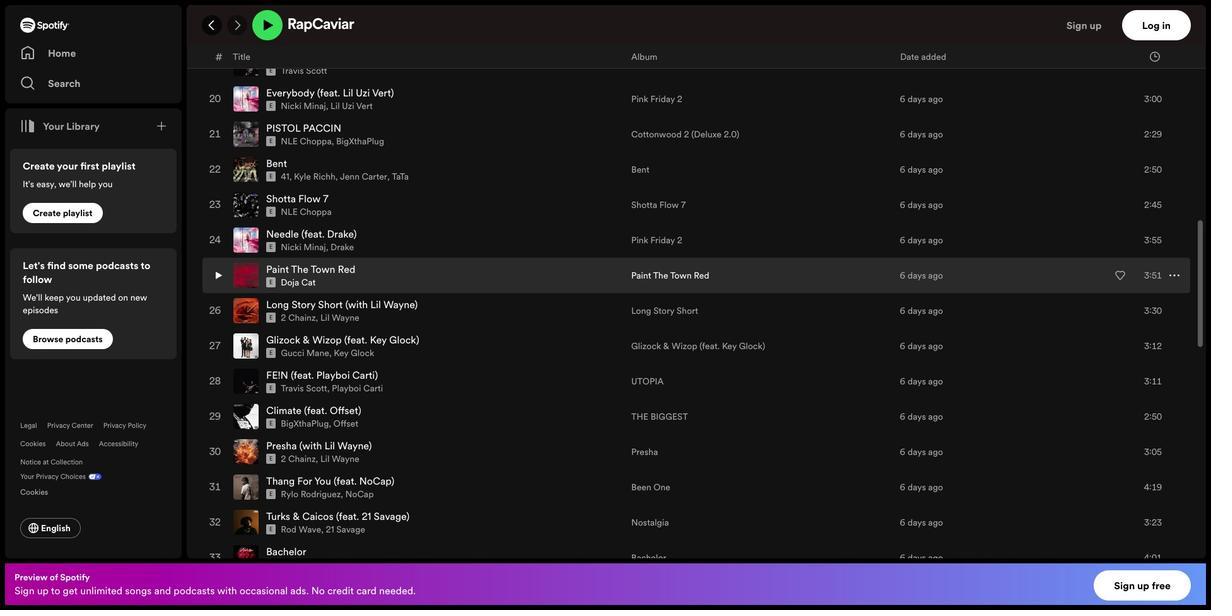 Task type: locate. For each thing, give the bounding box(es) containing it.
10 6 from the top
[[900, 376, 906, 388]]

1 horizontal spatial short
[[677, 305, 699, 318]]

we'll
[[23, 292, 42, 304]]

1 friday from the top
[[651, 93, 675, 106]]

2 utopia link from the top
[[632, 376, 664, 388]]

6 inside paint the town red row
[[900, 270, 906, 282]]

in
[[1163, 18, 1171, 32]]

pink down shotta flow 7
[[632, 234, 649, 247]]

bigxthaplug link up jenn carter link
[[336, 135, 384, 148]]

0 horizontal spatial bigxthaplug
[[281, 418, 329, 431]]

pink
[[632, 93, 649, 106], [632, 234, 649, 247]]

you
[[98, 178, 113, 191], [66, 292, 81, 304]]

uzi inside everybody (feat. lil uzi vert) e
[[356, 86, 370, 100]]

e inside fe!n (feat. playboi carti) e
[[269, 385, 273, 393]]

5 ago from the top
[[929, 199, 944, 212]]

1 horizontal spatial flow
[[660, 199, 679, 212]]

3:11
[[1145, 376, 1163, 388]]

1 horizontal spatial paint
[[632, 270, 652, 282]]

nle inside pistol paccin cell
[[281, 135, 298, 148]]

explicit element for needle
[[266, 242, 276, 253]]

utopia up the
[[632, 376, 664, 388]]

story down paint the town red
[[654, 305, 675, 318]]

0 horizontal spatial glock)
[[389, 333, 420, 347]]

6 e from the top
[[269, 208, 273, 216]]

12 ago from the top
[[929, 446, 944, 459]]

you
[[314, 475, 331, 489]]

minaj up paccin
[[304, 100, 326, 112]]

go back image
[[207, 20, 217, 30]]

1 vertical spatial wayne)
[[338, 439, 372, 453]]

to left get
[[51, 584, 60, 598]]

days for fe!n (feat. playboi carti)
[[908, 376, 927, 388]]

4:01 cell
[[1105, 542, 1180, 576]]

0 horizontal spatial shotta flow 7 link
[[266, 192, 329, 206]]

wayne) down offset link
[[338, 439, 372, 453]]

6 for needle (feat. drake)
[[900, 234, 906, 247]]

lil wayne link up the glizock & wizop (feat. key glock) e
[[321, 312, 360, 325]]

1 2 chainz , lil wayne from the top
[[281, 312, 360, 325]]

(with down the bigxthaplug , offset
[[299, 439, 322, 453]]

0 vertical spatial playlist
[[102, 159, 136, 173]]

9 ago from the top
[[929, 340, 944, 353]]

11 ago from the top
[[929, 411, 944, 424]]

climate
[[266, 404, 302, 418]]

scott
[[306, 64, 327, 77], [306, 383, 327, 395]]

1 horizontal spatial bent
[[632, 164, 650, 176]]

3 explicit element from the top
[[266, 66, 276, 76]]

0 horizontal spatial flow
[[299, 192, 321, 206]]

1 vertical spatial nicki
[[281, 241, 302, 254]]

cookies link down your privacy choices
[[20, 485, 58, 499]]

0 horizontal spatial presha
[[266, 439, 297, 453]]

, inside the everybody (feat. lil uzi vert) cell
[[326, 100, 329, 112]]

1 horizontal spatial shotta
[[632, 199, 658, 212]]

jenn
[[340, 171, 360, 183]]

paint the town red cell
[[234, 259, 622, 293]]

your privacy choices
[[20, 473, 86, 482]]

2 6 from the top
[[900, 93, 906, 106]]

bent left "kyle"
[[266, 157, 287, 171]]

glizock up fe!n
[[266, 333, 300, 347]]

, inside fe!n (feat. playboi carti) cell
[[327, 383, 330, 395]]

cookies inside 'link'
[[20, 487, 48, 498]]

choppa for nle choppa
[[300, 206, 332, 218]]

on
[[118, 292, 128, 304]]

0 vertical spatial (with
[[345, 298, 368, 312]]

short
[[318, 298, 343, 312], [677, 305, 699, 318]]

5 6 from the top
[[900, 199, 906, 212]]

cookies
[[20, 440, 46, 449], [20, 487, 48, 498]]

2 nle from the top
[[281, 206, 298, 218]]

e inside climate (feat. offset) e
[[269, 420, 273, 428]]

town for paint the town red e
[[311, 263, 335, 277]]

2:50 up 3:05
[[1145, 411, 1163, 424]]

paint inside paint the town red e
[[266, 263, 289, 277]]

11 explicit element from the top
[[266, 349, 276, 359]]

explicit element inside glizock & wizop (feat. key glock) cell
[[266, 349, 276, 359]]

nle choppa
[[281, 206, 332, 218]]

choppa
[[300, 135, 332, 148], [300, 206, 332, 218]]

create down easy,
[[33, 207, 61, 220]]

1 vertical spatial pink friday 2 link
[[632, 234, 683, 247]]

shotta flow 7
[[632, 199, 686, 212]]

log
[[1143, 18, 1160, 32]]

2 nle choppa link from the top
[[281, 206, 332, 218]]

1 vertical spatial you
[[66, 292, 81, 304]]

savage)
[[374, 510, 410, 524]]

choppa inside pistol paccin cell
[[300, 135, 332, 148]]

6 days from the top
[[908, 234, 927, 247]]

0 vertical spatial cookies link
[[20, 440, 46, 449]]

9 days from the top
[[908, 340, 927, 353]]

5 explicit element from the top
[[266, 136, 276, 147]]

wayne up the glizock & wizop (feat. key glock) e
[[332, 312, 360, 325]]

travis for travis scott
[[281, 64, 304, 77]]

pink friday 2 link down shotta flow 7
[[632, 234, 683, 247]]

to inside preview of spotify sign up to get unlimited songs and podcasts with occasional ads. no credit card needed.
[[51, 584, 60, 598]]

legal
[[20, 422, 37, 431]]

0 vertical spatial nicki
[[281, 100, 302, 112]]

7 6 days ago from the top
[[900, 270, 944, 282]]

6 for paint the town red
[[900, 270, 906, 282]]

12 6 days ago from the top
[[900, 446, 944, 459]]

up inside top bar and user menu element
[[1090, 18, 1102, 32]]

0 vertical spatial create
[[23, 159, 55, 173]]

3:12 for glizock & wizop (feat. key glock)
[[1145, 340, 1163, 353]]

2 pink from the top
[[632, 234, 649, 247]]

glizock inside the glizock & wizop (feat. key glock) e
[[266, 333, 300, 347]]

0 vertical spatial pink
[[632, 93, 649, 106]]

glizock
[[266, 333, 300, 347], [632, 340, 661, 353]]

explicit element inside "paint the town red" cell
[[266, 278, 276, 288]]

utopia link
[[632, 58, 664, 70], [632, 376, 664, 388]]

everybody (feat. lil uzi vert) link
[[266, 86, 394, 100]]

12 e from the top
[[269, 420, 273, 428]]

chainz inside long story short (with lil wayne) cell
[[288, 312, 316, 325]]

ago inside paint the town red row
[[929, 270, 944, 282]]

richh
[[313, 171, 336, 183]]

10 e from the top
[[269, 350, 273, 357]]

1 minaj from the top
[[304, 100, 326, 112]]

0 horizontal spatial bachelor
[[266, 545, 306, 559]]

fe!n (feat. playboi carti) e
[[266, 369, 378, 393]]

offset
[[334, 418, 359, 431]]

& inside turks & caicos (feat. 21 savage) e
[[293, 510, 300, 524]]

shotta flow 7 link inside cell
[[266, 192, 329, 206]]

explicit element inside 'thang for you (feat. nocap)' cell
[[266, 490, 276, 500]]

create playlist button
[[23, 203, 103, 223]]

explicit element for paint
[[266, 278, 276, 288]]

lil uzi vert link
[[331, 100, 373, 112]]

days for presha (with lil wayne)
[[908, 446, 927, 459]]

the for paint the town red e
[[291, 263, 309, 277]]

long story short (with lil wayne) cell
[[234, 294, 622, 328]]

0 vertical spatial pink friday 2
[[632, 93, 683, 106]]

rodriguez
[[301, 489, 341, 501]]

& inside the glizock & wizop (feat. key glock) e
[[303, 333, 310, 347]]

wizop inside the glizock & wizop (feat. key glock) e
[[313, 333, 342, 347]]

ago for presha (with lil wayne)
[[929, 446, 944, 459]]

6
[[900, 58, 906, 70], [900, 93, 906, 106], [900, 128, 906, 141], [900, 164, 906, 176], [900, 199, 906, 212], [900, 234, 906, 247], [900, 270, 906, 282], [900, 305, 906, 318], [900, 340, 906, 353], [900, 376, 906, 388], [900, 411, 906, 424], [900, 446, 906, 459], [900, 482, 906, 494], [900, 517, 906, 530], [900, 552, 906, 565]]

the biggest
[[632, 411, 688, 424]]

podcasts
[[96, 259, 139, 273], [65, 333, 103, 346], [174, 584, 215, 598]]

21
[[362, 510, 371, 524], [326, 524, 334, 537]]

wayne
[[332, 312, 360, 325], [332, 453, 360, 466]]

lil
[[281, 29, 290, 42], [343, 86, 353, 100], [331, 100, 340, 112], [371, 298, 381, 312], [321, 312, 330, 325], [325, 439, 335, 453], [321, 453, 330, 466]]

e inside paint the town red e
[[269, 279, 273, 287]]

nicki inside the needle (feat. drake) cell
[[281, 241, 302, 254]]

create inside button
[[33, 207, 61, 220]]

3:51 cell
[[1105, 259, 1180, 293]]

0 horizontal spatial story
[[292, 298, 316, 312]]

minaj up paint the town red e
[[304, 241, 326, 254]]

1 vertical spatial pink
[[632, 234, 649, 247]]

1 3:12 from the top
[[1145, 22, 1163, 35]]

california consumer privacy act (ccpa) opt-out icon image
[[86, 473, 102, 485]]

your left library
[[43, 119, 64, 133]]

explicit element inside bent cell
[[266, 172, 276, 182]]

nicki minaj link up pistol paccin link
[[281, 100, 326, 112]]

2 3:12 from the top
[[1145, 340, 1163, 353]]

podcasts inside let's find some podcasts to follow we'll keep you updated on new episodes
[[96, 259, 139, 273]]

let's find some podcasts to follow we'll keep you updated on new episodes
[[23, 259, 151, 317]]

up left of
[[37, 584, 49, 598]]

wayne) down "paint the town red" cell
[[384, 298, 418, 312]]

2 chainz link for story
[[281, 312, 316, 325]]

1 horizontal spatial 21
[[362, 510, 371, 524]]

easy,
[[36, 178, 56, 191]]

turks
[[266, 510, 290, 524]]

2 chainz , lil wayne up the glizock & wizop (feat. key glock) e
[[281, 312, 360, 325]]

0 vertical spatial friday
[[651, 93, 675, 106]]

to up new
[[141, 259, 151, 273]]

3 e from the top
[[269, 102, 273, 110]]

utopia link up the
[[632, 376, 664, 388]]

create up easy,
[[23, 159, 55, 173]]

you right help
[[98, 178, 113, 191]]

2 e from the top
[[269, 67, 273, 75]]

sign
[[1067, 18, 1088, 32], [1115, 579, 1136, 593], [15, 584, 34, 598]]

kyle richh link
[[294, 171, 336, 183]]

0 horizontal spatial shotta
[[266, 192, 296, 206]]

paint left cat at the left top
[[266, 263, 289, 277]]

2 explicit element from the top
[[266, 30, 276, 41]]

0 vertical spatial podcasts
[[96, 259, 139, 273]]

0 horizontal spatial up
[[37, 584, 49, 598]]

podcasts right the and
[[174, 584, 215, 598]]

nle up bent e
[[281, 135, 298, 148]]

lil inside presha (with lil wayne) e
[[325, 439, 335, 453]]

6 for shotta flow 7
[[900, 199, 906, 212]]

0 vertical spatial 2 chainz , lil wayne
[[281, 312, 360, 325]]

1 vertical spatial 3:12
[[1145, 340, 1163, 353]]

(feat. inside thang for you (feat. nocap) e
[[334, 475, 357, 489]]

collection
[[51, 458, 83, 468]]

cookies up notice
[[20, 440, 46, 449]]

nle
[[281, 135, 298, 148], [281, 206, 298, 218]]

short for long story short
[[677, 305, 699, 318]]

playlist inside button
[[63, 207, 93, 220]]

the inside paint the town red e
[[291, 263, 309, 277]]

, inside turks & caicos (feat. 21 savage) cell
[[321, 524, 324, 537]]

2 scott from the top
[[306, 383, 327, 395]]

scott for travis scott , playboi carti
[[306, 383, 327, 395]]

7 days from the top
[[908, 270, 927, 282]]

5 6 days ago from the top
[[900, 199, 944, 212]]

10 days from the top
[[908, 376, 927, 388]]

privacy up accessibility "link"
[[103, 422, 126, 431]]

1 vertical spatial wayne
[[332, 453, 360, 466]]

glizock & wizop (feat. key glock) link
[[266, 333, 420, 347], [632, 340, 766, 353]]

7 6 from the top
[[900, 270, 906, 282]]

travis scott link up climate (feat. offset) link
[[281, 383, 327, 395]]

(with inside presha (with lil wayne) e
[[299, 439, 322, 453]]

1 horizontal spatial wayne)
[[384, 298, 418, 312]]

bent link left "kyle"
[[266, 157, 287, 171]]

chainz inside presha (with lil wayne) cell
[[288, 453, 316, 466]]

2 pink friday 2 from the top
[[632, 234, 683, 247]]

nicki for needle
[[281, 241, 302, 254]]

2 up paint the town red
[[678, 234, 683, 247]]

(feat. inside fe!n (feat. playboi carti) e
[[291, 369, 314, 383]]

travis up climate at the bottom left
[[281, 383, 304, 395]]

go forward image
[[232, 20, 242, 30]]

red for paint the town red
[[694, 270, 710, 282]]

playlist right the first
[[102, 159, 136, 173]]

cookies for first cookies 'link' from the bottom
[[20, 487, 48, 498]]

playboi down gucci mane , key glock at the bottom left of the page
[[317, 369, 350, 383]]

bachelor link down nostalgia link
[[632, 552, 667, 565]]

1 nle from the top
[[281, 135, 298, 148]]

10 6 days ago from the top
[[900, 376, 944, 388]]

15 ago from the top
[[929, 552, 944, 565]]

friday for everybody (feat. lil uzi vert)
[[651, 93, 675, 106]]

thang for you (feat. nocap) cell
[[234, 471, 622, 505]]

days for shotta flow 7
[[908, 199, 927, 212]]

1 2 chainz link from the top
[[281, 312, 316, 325]]

bigxthaplug
[[336, 135, 384, 148], [281, 418, 329, 431]]

, inside pistol paccin cell
[[332, 135, 334, 148]]

explicit element for pistol
[[266, 136, 276, 147]]

crazy link
[[266, 15, 293, 29]]

nostalgia link
[[632, 517, 669, 530]]

1 vertical spatial minaj
[[304, 241, 326, 254]]

1 horizontal spatial glock)
[[739, 340, 766, 353]]

and
[[154, 584, 171, 598]]

shotta flow 7 cell
[[234, 188, 622, 222]]

0 horizontal spatial town
[[311, 263, 335, 277]]

6 days ago for bent
[[900, 164, 944, 176]]

uzi left vert
[[342, 100, 354, 112]]

6 explicit element from the top
[[266, 172, 276, 182]]

6 for bent
[[900, 164, 906, 176]]

everybody (feat. lil uzi vert) e
[[266, 86, 394, 110]]

scott up everybody (feat. lil uzi vert) link
[[306, 64, 327, 77]]

1 horizontal spatial 7
[[681, 199, 686, 212]]

pink for everybody (feat. lil uzi vert)
[[632, 93, 649, 106]]

sign inside top bar and user menu element
[[1067, 18, 1088, 32]]

6 days ago for glizock & wizop (feat. key glock)
[[900, 340, 944, 353]]

1 nicki minaj link from the top
[[281, 100, 326, 112]]

needle (feat. drake) cell
[[234, 224, 622, 258]]

2 lil wayne link from the top
[[321, 453, 360, 466]]

create playlist
[[33, 207, 93, 220]]

story down cat at the left top
[[292, 298, 316, 312]]

(feat. inside turks & caicos (feat. 21 savage) e
[[336, 510, 359, 524]]

2 chainz link up for
[[281, 453, 316, 466]]

e inside thang for you (feat. nocap) e
[[269, 491, 273, 499]]

& for glizock & wizop (feat. key glock)
[[303, 333, 310, 347]]

up left free
[[1138, 579, 1150, 593]]

podcasts right browse
[[65, 333, 103, 346]]

nle choppa , bigxthaplug
[[281, 135, 384, 148]]

your down notice
[[20, 473, 34, 482]]

paint the town red link down nicki minaj , drake
[[266, 263, 356, 277]]

playlist down help
[[63, 207, 93, 220]]

nicki inside the everybody (feat. lil uzi vert) cell
[[281, 100, 302, 112]]

long for long story short (with lil wayne) e
[[266, 298, 289, 312]]

7 ago from the top
[[929, 270, 944, 282]]

accessibility
[[99, 440, 139, 449]]

1 horizontal spatial the
[[653, 270, 669, 282]]

4 e from the top
[[269, 138, 273, 145]]

1 6 from the top
[[900, 58, 906, 70]]

6 days ago for fe!n (feat. playboi carti)
[[900, 376, 944, 388]]

paint for paint the town red
[[632, 270, 652, 282]]

chainz up for
[[288, 453, 316, 466]]

presha inside presha (with lil wayne) e
[[266, 439, 297, 453]]

41 link
[[281, 171, 290, 183]]

presha for presha (with lil wayne) e
[[266, 439, 297, 453]]

explicit element
[[266, 0, 276, 5], [266, 30, 276, 41], [266, 66, 276, 76], [266, 101, 276, 111], [266, 136, 276, 147], [266, 172, 276, 182], [266, 207, 276, 217], [266, 242, 276, 253], [266, 278, 276, 288], [266, 313, 276, 323], [266, 349, 276, 359], [266, 384, 276, 394], [266, 419, 276, 429], [266, 455, 276, 465], [266, 490, 276, 500], [266, 525, 276, 535]]

2 chainz , lil wayne inside long story short (with lil wayne) cell
[[281, 312, 360, 325]]

notice at collection
[[20, 458, 83, 468]]

2 pink friday 2 link from the top
[[632, 234, 683, 247]]

0 vertical spatial your
[[43, 119, 64, 133]]

0 horizontal spatial bent
[[266, 157, 287, 171]]

2 horizontal spatial &
[[664, 340, 670, 353]]

bent for bent
[[632, 164, 650, 176]]

2 vertical spatial podcasts
[[174, 584, 215, 598]]

ago for thang for you (feat. nocap)
[[929, 482, 944, 494]]

red up long story short link at the right of the page
[[694, 270, 710, 282]]

2 chainz , lil wayne inside presha (with lil wayne) cell
[[281, 453, 360, 466]]

pink friday 2 for needle (feat. drake)
[[632, 234, 683, 247]]

1 vertical spatial create
[[33, 207, 61, 220]]

biggest
[[651, 411, 688, 424]]

explicit element inside long story short (with lil wayne) cell
[[266, 313, 276, 323]]

nicki minaj , lil uzi vert
[[281, 100, 373, 112]]

glock
[[351, 347, 374, 360]]

explicit element inside pistol paccin cell
[[266, 136, 276, 147]]

9 e from the top
[[269, 314, 273, 322]]

2 chainz , lil wayne for short
[[281, 312, 360, 325]]

wayne for (with
[[332, 312, 360, 325]]

, inside the needle (feat. drake) cell
[[326, 241, 329, 254]]

ads.
[[291, 584, 309, 598]]

bent inside cell
[[266, 157, 287, 171]]

nle inside shotta flow 7 cell
[[281, 206, 298, 218]]

0 horizontal spatial &
[[293, 510, 300, 524]]

5 e from the top
[[269, 173, 273, 181]]

2 up thang
[[281, 453, 286, 466]]

, inside glizock & wizop (feat. key glock) cell
[[329, 347, 332, 360]]

lil wayne link for lil
[[321, 453, 360, 466]]

explicit element for crazy
[[266, 30, 276, 41]]

1 vertical spatial bigxthaplug link
[[281, 418, 329, 431]]

13 6 from the top
[[900, 482, 906, 494]]

pink friday 2
[[632, 93, 683, 106], [632, 234, 683, 247]]

red for paint the town red e
[[338, 263, 356, 277]]

, inside long story short (with lil wayne) cell
[[316, 312, 318, 325]]

0 horizontal spatial 7
[[323, 192, 329, 206]]

2 chainz link down doja cat link
[[281, 312, 316, 325]]

1 vertical spatial podcasts
[[65, 333, 103, 346]]

town inside paint the town red e
[[311, 263, 335, 277]]

11 6 days ago from the top
[[900, 411, 944, 424]]

nicki minaj link for needle
[[281, 241, 326, 254]]

0 vertical spatial wayne)
[[384, 298, 418, 312]]

bachelor down rod
[[266, 545, 306, 559]]

9 6 from the top
[[900, 340, 906, 353]]

ago for everybody (feat. lil uzi vert)
[[929, 93, 944, 106]]

2:50 down 2:29
[[1145, 164, 1163, 176]]

8 explicit element from the top
[[266, 242, 276, 253]]

explicit element for fe!n
[[266, 384, 276, 394]]

town down nicki minaj , drake
[[311, 263, 335, 277]]

2 chainz link for (with
[[281, 453, 316, 466]]

days for turks & caicos (feat. 21 savage)
[[908, 517, 927, 530]]

explicit element inside fe!n (feat. playboi carti) cell
[[266, 384, 276, 394]]

2 chainz , lil wayne
[[281, 312, 360, 325], [281, 453, 360, 466]]

explicit element inside the needle (feat. drake) cell
[[266, 242, 276, 253]]

2 chainz , lil wayne up you
[[281, 453, 360, 466]]

0 vertical spatial travis
[[281, 64, 304, 77]]

scott inside fe!n (feat. playboi carti) cell
[[306, 383, 327, 395]]

2 chainz from the top
[[288, 453, 316, 466]]

12 explicit element from the top
[[266, 384, 276, 394]]

0 vertical spatial minaj
[[304, 100, 326, 112]]

utopia down top bar and user menu element
[[632, 58, 664, 70]]

2 nicki from the top
[[281, 241, 302, 254]]

15 e from the top
[[269, 526, 273, 534]]

14 e from the top
[[269, 491, 273, 499]]

utopia
[[632, 58, 664, 70], [632, 376, 664, 388]]

red down drake
[[338, 263, 356, 277]]

nicki up paint the town red e
[[281, 241, 302, 254]]

explicit element inside crazy cell
[[266, 30, 276, 41]]

lil wayne link up thang for you (feat. nocap) 'link'
[[321, 453, 360, 466]]

0 horizontal spatial playlist
[[63, 207, 93, 220]]

11 days from the top
[[908, 411, 927, 424]]

1 travis scott link from the top
[[281, 64, 327, 77]]

bachelor down nostalgia link
[[632, 552, 667, 565]]

1 vertical spatial travis
[[281, 383, 304, 395]]

scott up climate (feat. offset) link
[[306, 383, 327, 395]]

13 6 days ago from the top
[[900, 482, 944, 494]]

story inside long story short (with lil wayne) e
[[292, 298, 316, 312]]

days inside paint the town red row
[[908, 270, 927, 282]]

privacy up about
[[47, 422, 70, 431]]

1 vertical spatial 2 chainz link
[[281, 453, 316, 466]]

5 days from the top
[[908, 199, 927, 212]]

4 days from the top
[[908, 164, 927, 176]]

(feat.
[[317, 86, 340, 100], [302, 227, 325, 241], [344, 333, 368, 347], [700, 340, 720, 353], [291, 369, 314, 383], [304, 404, 327, 418], [334, 475, 357, 489], [336, 510, 359, 524]]

find
[[47, 259, 66, 273]]

0 vertical spatial cookies
[[20, 440, 46, 449]]

6 for climate (feat. offset)
[[900, 411, 906, 424]]

nle up needle
[[281, 206, 298, 218]]

explicit element for long
[[266, 313, 276, 323]]

up left the log
[[1090, 18, 1102, 32]]

1 horizontal spatial key
[[370, 333, 387, 347]]

e inside bent e
[[269, 173, 273, 181]]

1 horizontal spatial uzi
[[356, 86, 370, 100]]

2 travis from the top
[[281, 383, 304, 395]]

0 vertical spatial 2 chainz link
[[281, 312, 316, 325]]

minaj inside the everybody (feat. lil uzi vert) cell
[[304, 100, 326, 112]]

gucci mane link
[[281, 347, 329, 360]]

0 vertical spatial 2:50
[[1145, 164, 1163, 176]]

3 ago from the top
[[929, 128, 944, 141]]

wizop
[[313, 333, 342, 347], [672, 340, 698, 353]]

paint
[[266, 263, 289, 277], [632, 270, 652, 282]]

1 horizontal spatial you
[[98, 178, 113, 191]]

6 for long story short (with lil wayne)
[[900, 305, 906, 318]]

been
[[632, 482, 652, 494]]

create for your
[[23, 159, 55, 173]]

13 explicit element from the top
[[266, 419, 276, 429]]

paint up long story short
[[632, 270, 652, 282]]

presha up thang
[[266, 439, 297, 453]]

7 for shotta flow 7
[[681, 199, 686, 212]]

bent cell
[[234, 153, 622, 187]]

bigxthaplug , offset
[[281, 418, 359, 431]]

drake
[[331, 241, 354, 254]]

1 horizontal spatial (with
[[345, 298, 368, 312]]

1 horizontal spatial &
[[303, 333, 310, 347]]

12 6 from the top
[[900, 446, 906, 459]]

, inside presha (with lil wayne) cell
[[316, 453, 318, 466]]

story for long story short (with lil wayne) e
[[292, 298, 316, 312]]

chainz for story
[[288, 312, 316, 325]]

3:12 left in
[[1145, 22, 1163, 35]]

up for sign up free
[[1138, 579, 1150, 593]]

1 horizontal spatial wizop
[[672, 340, 698, 353]]

0 vertical spatial utopia
[[632, 58, 664, 70]]

1 choppa from the top
[[300, 135, 332, 148]]

3 6 from the top
[[900, 128, 906, 141]]

2 horizontal spatial key
[[722, 340, 737, 353]]

1 horizontal spatial glizock
[[632, 340, 661, 353]]

create for playlist
[[33, 207, 61, 220]]

days for glizock & wizop (feat. key glock)
[[908, 340, 927, 353]]

minaj for needle
[[304, 241, 326, 254]]

ago for paint the town red
[[929, 270, 944, 282]]

you inside "create your first playlist it's easy, we'll help you"
[[98, 178, 113, 191]]

ago for bent
[[929, 164, 944, 176]]

long down paint the town red
[[632, 305, 652, 318]]

1 wayne from the top
[[332, 312, 360, 325]]

travis scott link up everybody
[[281, 64, 327, 77]]

create inside "create your first playlist it's easy, we'll help you"
[[23, 159, 55, 173]]

1 chainz from the top
[[288, 312, 316, 325]]

pistol paccin e
[[266, 121, 341, 145]]

1 travis from the top
[[281, 64, 304, 77]]

long down doja
[[266, 298, 289, 312]]

uzi left vert)
[[356, 86, 370, 100]]

search link
[[20, 71, 167, 96]]

key inside the glizock & wizop (feat. key glock) e
[[370, 333, 387, 347]]

cookies link up notice
[[20, 440, 46, 449]]

2 minaj from the top
[[304, 241, 326, 254]]

0 horizontal spatial short
[[318, 298, 343, 312]]

explicit element inside turks & caicos (feat. 21 savage) cell
[[266, 525, 276, 535]]

0 vertical spatial chainz
[[288, 312, 316, 325]]

# row
[[203, 45, 1191, 68]]

your inside 'button'
[[43, 119, 64, 133]]

travis inside cell
[[281, 64, 304, 77]]

nicki up pistol
[[281, 100, 302, 112]]

pink friday 2 link up cottonwood
[[632, 93, 683, 106]]

14 6 from the top
[[900, 517, 906, 530]]

bigxthaplug up presha (with lil wayne) link
[[281, 418, 329, 431]]

climate (feat. offset) cell
[[234, 400, 622, 434]]

glizock down long story short link at the right of the page
[[632, 340, 661, 353]]

presha
[[266, 439, 297, 453], [632, 446, 658, 459]]

you right keep
[[66, 292, 81, 304]]

3 days from the top
[[908, 128, 927, 141]]

0 horizontal spatial sign
[[15, 584, 34, 598]]

paint the town red link up long story short link at the right of the page
[[632, 270, 710, 282]]

short down paint the town red row
[[677, 305, 699, 318]]

0 horizontal spatial (with
[[299, 439, 322, 453]]

(deluxe
[[692, 128, 722, 141]]

bigxthaplug up jenn carter link
[[336, 135, 384, 148]]

rylo rodriguez , nocap
[[281, 489, 374, 501]]

1 vertical spatial pink friday 2
[[632, 234, 683, 247]]

7 inside shotta flow 7 e
[[323, 192, 329, 206]]

1 cookies from the top
[[20, 440, 46, 449]]

12 days from the top
[[908, 446, 927, 459]]

chainz up the gucci mane link
[[288, 312, 316, 325]]

pink up cottonwood
[[632, 93, 649, 106]]

red
[[338, 263, 356, 277], [694, 270, 710, 282]]

2 choppa from the top
[[300, 206, 332, 218]]

short down paint the town red e
[[318, 298, 343, 312]]

preview of spotify sign up to get unlimited songs and podcasts with occasional ads. no credit card needed.
[[15, 572, 416, 598]]

, for glizock
[[329, 347, 332, 360]]

cookies for second cookies 'link' from the bottom of the main element
[[20, 440, 46, 449]]

ago for fe!n (feat. playboi carti)
[[929, 376, 944, 388]]

for
[[297, 475, 312, 489]]

1 horizontal spatial town
[[671, 270, 692, 282]]

0 vertical spatial choppa
[[300, 135, 332, 148]]

fe!n (feat. playboi carti) link
[[266, 369, 378, 383]]

2 horizontal spatial up
[[1138, 579, 1150, 593]]

privacy policy
[[103, 422, 147, 431]]

1 vertical spatial playlist
[[63, 207, 93, 220]]

story for long story short
[[654, 305, 675, 318]]

1 days from the top
[[908, 58, 927, 70]]

6 days ago for climate (feat. offset)
[[900, 411, 944, 424]]

1 vertical spatial (with
[[299, 439, 322, 453]]

3:05
[[1145, 446, 1163, 459]]

0 vertical spatial utopia link
[[632, 58, 664, 70]]

needle (feat. drake) e
[[266, 227, 357, 251]]

4 6 days ago from the top
[[900, 164, 944, 176]]

6 for thang for you (feat. nocap)
[[900, 482, 906, 494]]

7 explicit element from the top
[[266, 207, 276, 217]]

3:23
[[1145, 517, 1163, 530]]

bent link down cottonwood
[[632, 164, 650, 176]]

pink friday 2 up cottonwood
[[632, 93, 683, 106]]

bent
[[266, 157, 287, 171], [632, 164, 650, 176]]

6 days ago for presha (with lil wayne)
[[900, 446, 944, 459]]

wayne up thang for you (feat. nocap) 'link'
[[332, 453, 360, 466]]

explicit element inside climate (feat. offset) cell
[[266, 419, 276, 429]]

duration element
[[1151, 51, 1161, 62]]

8 6 from the top
[[900, 305, 906, 318]]

14 ago from the top
[[929, 517, 944, 530]]

0 horizontal spatial 21
[[326, 524, 334, 537]]

play paint the town red by doja cat image
[[213, 268, 223, 284]]

1 horizontal spatial bachelor link
[[632, 552, 667, 565]]

8 days from the top
[[908, 305, 927, 318]]

days for bent
[[908, 164, 927, 176]]

bachelor link inside bachelor cell
[[266, 545, 306, 559]]

2 horizontal spatial sign
[[1115, 579, 1136, 593]]

nicki for everybody
[[281, 100, 302, 112]]

presha up been
[[632, 446, 658, 459]]

1 vertical spatial nle
[[281, 206, 298, 218]]

wayne) inside long story short (with lil wayne) e
[[384, 298, 418, 312]]

0 horizontal spatial glizock
[[266, 333, 300, 347]]

red inside paint the town red e
[[338, 263, 356, 277]]

1 scott from the top
[[306, 64, 327, 77]]

2 2 chainz link from the top
[[281, 453, 316, 466]]

0 horizontal spatial your
[[20, 473, 34, 482]]

1 pink friday 2 link from the top
[[632, 93, 683, 106]]

pink friday 2 down shotta flow 7
[[632, 234, 683, 247]]

9 6 days ago from the top
[[900, 340, 944, 353]]

paint for paint the town red e
[[266, 263, 289, 277]]

nle choppa link
[[281, 135, 332, 148], [281, 206, 332, 218]]

utopia link for 3:31
[[632, 58, 664, 70]]

short inside long story short (with lil wayne) e
[[318, 298, 343, 312]]

1 vertical spatial 2 chainz , lil wayne
[[281, 453, 360, 466]]

21 inside turks & caicos (feat. 21 savage) e
[[362, 510, 371, 524]]

4 explicit element from the top
[[266, 101, 276, 111]]

explicit element for shotta
[[266, 207, 276, 217]]

11 e from the top
[[269, 385, 273, 393]]

glizock for glizock & wizop (feat. key glock) e
[[266, 333, 300, 347]]

0 vertical spatial travis scott link
[[281, 64, 327, 77]]

cookies link
[[20, 440, 46, 449], [20, 485, 58, 499]]

6 days ago for shotta flow 7
[[900, 199, 944, 212]]

doja cat
[[281, 277, 316, 289]]

0 vertical spatial you
[[98, 178, 113, 191]]

2 utopia from the top
[[632, 376, 664, 388]]

nicki minaj link up paint the town red e
[[281, 241, 326, 254]]

0 vertical spatial to
[[141, 259, 151, 273]]

friday down shotta flow 7
[[651, 234, 675, 247]]

scott inside cell
[[306, 64, 327, 77]]

bigxthaplug link up presha (with lil wayne) link
[[281, 418, 329, 431]]

1 2:50 from the top
[[1145, 164, 1163, 176]]

0 vertical spatial bigxthaplug
[[336, 135, 384, 148]]

paint the town red row
[[203, 258, 1191, 294]]

minaj inside the needle (feat. drake) cell
[[304, 241, 326, 254]]

about ads link
[[56, 440, 89, 449]]

1 utopia from the top
[[632, 58, 664, 70]]

0 vertical spatial lil wayne link
[[321, 312, 360, 325]]

1 vertical spatial cookies link
[[20, 485, 58, 499]]

0 horizontal spatial paint
[[266, 263, 289, 277]]

cell
[[213, 0, 223, 10], [632, 0, 890, 10], [900, 0, 1094, 10], [1105, 0, 1180, 10], [632, 11, 890, 46], [900, 11, 1094, 46]]

explicit element for bent
[[266, 172, 276, 182]]

0 horizontal spatial you
[[66, 292, 81, 304]]

key for glizock & wizop (feat. key glock)
[[722, 340, 737, 353]]

0 vertical spatial nle choppa link
[[281, 135, 332, 148]]

utopia link down top bar and user menu element
[[632, 58, 664, 70]]

11 6 from the top
[[900, 411, 906, 424]]

bachelor link down rod
[[266, 545, 306, 559]]

travis scott cell
[[234, 47, 622, 81]]

bent down cottonwood
[[632, 164, 650, 176]]

travis up everybody
[[281, 64, 304, 77]]

podcasts up on
[[96, 259, 139, 273]]

2 down doja
[[281, 312, 286, 325]]

6 for glizock & wizop (feat. key glock)
[[900, 340, 906, 353]]

drake)
[[327, 227, 357, 241]]

15 explicit element from the top
[[266, 490, 276, 500]]

1 horizontal spatial your
[[43, 119, 64, 133]]

1 vertical spatial friday
[[651, 234, 675, 247]]

unlimited
[[80, 584, 123, 598]]

1 vertical spatial chainz
[[288, 453, 316, 466]]

you inside let's find some podcasts to follow we'll keep you updated on new episodes
[[66, 292, 81, 304]]

16 explicit element from the top
[[266, 525, 276, 535]]

shotta
[[266, 192, 296, 206], [632, 199, 658, 212]]



Task type: vqa. For each thing, say whether or not it's contained in the screenshot.


Task type: describe. For each thing, give the bounding box(es) containing it.
, for thang
[[341, 489, 343, 501]]

carti)
[[353, 369, 378, 383]]

follow
[[23, 273, 52, 287]]

key for glizock & wizop (feat. key glock) e
[[370, 333, 387, 347]]

tata
[[392, 171, 409, 183]]

ads
[[77, 440, 89, 449]]

1 ago from the top
[[929, 58, 944, 70]]

long story short (with lil wayne) e
[[266, 298, 418, 322]]

3:31
[[1145, 58, 1163, 70]]

friday for needle (feat. drake)
[[651, 234, 675, 247]]

15 6 from the top
[[900, 552, 906, 565]]

0 horizontal spatial key
[[334, 347, 349, 360]]

climate (feat. offset) link
[[266, 404, 361, 418]]

lil inside crazy cell
[[281, 29, 290, 42]]

6 days ago for paint the town red
[[900, 270, 944, 282]]

sign up button
[[1062, 10, 1123, 40]]

utopia for 3:11
[[632, 376, 664, 388]]

3:55
[[1145, 234, 1163, 247]]

e inside long story short (with lil wayne) e
[[269, 314, 273, 322]]

town for paint the town red
[[671, 270, 692, 282]]

new
[[130, 292, 147, 304]]

playboi up the offset)
[[332, 383, 361, 395]]

browse
[[33, 333, 63, 346]]

e inside everybody (feat. lil uzi vert) e
[[269, 102, 273, 110]]

lil inside long story short (with lil wayne) e
[[371, 298, 381, 312]]

been one link
[[632, 482, 671, 494]]

explicit element inside travis scott cell
[[266, 66, 276, 76]]

0 horizontal spatial bent link
[[266, 157, 287, 171]]

album
[[632, 50, 658, 63]]

with
[[217, 584, 237, 598]]

presha link
[[632, 446, 658, 459]]

2 inside presha (with lil wayne) cell
[[281, 453, 286, 466]]

sign inside preview of spotify sign up to get unlimited songs and podcasts with occasional ads. no credit card needed.
[[15, 584, 34, 598]]

1 nle choppa link from the top
[[281, 135, 332, 148]]

nocap)
[[359, 475, 395, 489]]

2 chainz , lil wayne for lil
[[281, 453, 360, 466]]

1 horizontal spatial glizock & wizop (feat. key glock) link
[[632, 340, 766, 353]]

free
[[1152, 579, 1171, 593]]

15 6 days ago from the top
[[900, 552, 944, 565]]

privacy policy link
[[103, 422, 147, 431]]

turks & caicos (feat. 21 savage) link
[[266, 510, 410, 524]]

been one
[[632, 482, 671, 494]]

2 left (deluxe
[[684, 128, 689, 141]]

glizock & wizop (feat. key glock) cell
[[234, 330, 622, 364]]

21 savage link
[[326, 524, 365, 537]]

episodes
[[23, 304, 58, 317]]

2:45
[[1145, 199, 1163, 212]]

ago for long story short (with lil wayne)
[[929, 305, 944, 318]]

pink friday 2 link for needle (feat. drake)
[[632, 234, 683, 247]]

6 days ago for pistol paccin
[[900, 128, 944, 141]]

1 explicit element from the top
[[266, 0, 276, 5]]

nle for nle choppa
[[281, 206, 298, 218]]

paccin
[[303, 121, 341, 135]]

scott for travis scott
[[306, 64, 327, 77]]

keep
[[45, 292, 64, 304]]

2:29
[[1145, 128, 1163, 141]]

lil wayne link for short
[[321, 312, 360, 325]]

gucci
[[281, 347, 304, 360]]

3:30
[[1145, 305, 1163, 318]]

privacy for privacy policy
[[103, 422, 126, 431]]

we'll
[[58, 178, 77, 191]]

days for everybody (feat. lil uzi vert)
[[908, 93, 927, 106]]

bigxthaplug inside climate (feat. offset) cell
[[281, 418, 329, 431]]

(feat. inside the glizock & wizop (feat. key glock) e
[[344, 333, 368, 347]]

songs
[[125, 584, 152, 598]]

date
[[901, 50, 920, 63]]

explicit element for everybody
[[266, 101, 276, 111]]

bigxthaplug inside pistol paccin cell
[[336, 135, 384, 148]]

, inside climate (feat. offset) cell
[[329, 418, 331, 431]]

top bar and user menu element
[[187, 5, 1207, 45]]

needed.
[[379, 584, 416, 598]]

needle (feat. drake) link
[[266, 227, 357, 241]]

2 cookies link from the top
[[20, 485, 58, 499]]

shotta for shotta flow 7 e
[[266, 192, 296, 206]]

main element
[[5, 5, 182, 559]]

everybody (feat. lil uzi vert) cell
[[234, 82, 622, 116]]

wave
[[299, 524, 321, 537]]

7 for shotta flow 7 e
[[323, 192, 329, 206]]

travis scott , playboi carti
[[281, 383, 383, 395]]

cottonwood 2 (deluxe 2.0) link
[[632, 128, 740, 141]]

notice at collection link
[[20, 458, 83, 468]]

1 horizontal spatial paint the town red link
[[632, 270, 710, 282]]

your library button
[[15, 114, 105, 139]]

2:50 for climate (feat. offset)
[[1145, 411, 1163, 424]]

glizock & wizop (feat. key glock)
[[632, 340, 766, 353]]

e inside the glizock & wizop (feat. key glock) e
[[269, 350, 273, 357]]

days for needle (feat. drake)
[[908, 234, 927, 247]]

nicki minaj link for everybody
[[281, 100, 326, 112]]

& for turks & caicos (feat. 21 savage)
[[293, 510, 300, 524]]

choices
[[60, 473, 86, 482]]

thang for you (feat. nocap) e
[[266, 475, 395, 499]]

added
[[922, 50, 947, 63]]

e inside pistol paccin e
[[269, 138, 273, 145]]

# column header
[[215, 45, 223, 68]]

fe!n (feat. playboi carti) cell
[[234, 365, 622, 399]]

the for paint the town red
[[653, 270, 669, 282]]

ago for glizock & wizop (feat. key glock)
[[929, 340, 944, 353]]

privacy down at
[[36, 473, 59, 482]]

nocap link
[[346, 489, 374, 501]]

presha for presha
[[632, 446, 658, 459]]

1 horizontal spatial bent link
[[632, 164, 650, 176]]

podcasts inside preview of spotify sign up to get unlimited songs and podcasts with occasional ads. no credit card needed.
[[174, 584, 215, 598]]

1 horizontal spatial shotta flow 7 link
[[632, 199, 686, 212]]

flow for shotta flow 7 e
[[299, 192, 321, 206]]

1 6 days ago from the top
[[900, 58, 944, 70]]

days for paint the town red
[[908, 270, 927, 282]]

up for sign up
[[1090, 18, 1102, 32]]

paint the town red e
[[266, 263, 356, 287]]

(feat. inside climate (feat. offset) e
[[304, 404, 327, 418]]

notice
[[20, 458, 41, 468]]

nle choppa link inside shotta flow 7 cell
[[281, 206, 332, 218]]

days for thang for you (feat. nocap)
[[908, 482, 927, 494]]

the
[[632, 411, 649, 424]]

log in button
[[1123, 10, 1192, 40]]

, for fe!n
[[327, 383, 330, 395]]

help
[[79, 178, 96, 191]]

you for some
[[66, 292, 81, 304]]

nicki minaj , drake
[[281, 241, 354, 254]]

home link
[[20, 40, 167, 66]]

updated
[[83, 292, 116, 304]]

days for long story short (with lil wayne)
[[908, 305, 927, 318]]

your for your library
[[43, 119, 64, 133]]

glizock for glizock & wizop (feat. key glock)
[[632, 340, 661, 353]]

card
[[357, 584, 377, 598]]

spotify image
[[20, 18, 69, 33]]

crazy cell
[[234, 11, 622, 46]]

, for pistol
[[332, 135, 334, 148]]

wayne) inside presha (with lil wayne) e
[[338, 439, 372, 453]]

e inside shotta flow 7 e
[[269, 208, 273, 216]]

explicit element for glizock
[[266, 349, 276, 359]]

1 horizontal spatial bachelor
[[632, 552, 667, 565]]

your for your privacy choices
[[20, 473, 34, 482]]

offset)
[[330, 404, 361, 418]]

gucci mane , key glock
[[281, 347, 374, 360]]

41 , kyle richh , jenn carter , tata
[[281, 171, 409, 183]]

privacy for privacy center
[[47, 422, 70, 431]]

e inside needle (feat. drake) e
[[269, 244, 273, 251]]

41
[[281, 171, 290, 183]]

pistol
[[266, 121, 301, 135]]

nle for nle choppa , bigxthaplug
[[281, 135, 298, 148]]

glock) for glizock & wizop (feat. key glock) e
[[389, 333, 420, 347]]

3:12 for crazy
[[1145, 22, 1163, 35]]

bachelor cell
[[234, 542, 622, 576]]

turks & caicos (feat. 21 savage) cell
[[234, 506, 622, 540]]

e inside crazy e
[[269, 32, 273, 39]]

presha (with lil wayne) cell
[[234, 436, 622, 470]]

3:00
[[1145, 93, 1163, 106]]

doja
[[281, 277, 299, 289]]

6 days ago for needle (feat. drake)
[[900, 234, 944, 247]]

lil inside everybody (feat. lil uzi vert) e
[[343, 86, 353, 100]]

2:50 for bent
[[1145, 164, 1163, 176]]

of
[[50, 572, 58, 584]]

doja cat link
[[281, 277, 316, 289]]

0 horizontal spatial glizock & wizop (feat. key glock) link
[[266, 333, 420, 347]]

(feat. inside everybody (feat. lil uzi vert) e
[[317, 86, 340, 100]]

privacy center link
[[47, 422, 93, 431]]

cat
[[302, 277, 316, 289]]

2.0)
[[724, 128, 740, 141]]

spotify
[[60, 572, 90, 584]]

playlist inside "create your first playlist it's easy, we'll help you"
[[102, 159, 136, 173]]

utopia for 3:31
[[632, 58, 664, 70]]

ago for climate (feat. offset)
[[929, 411, 944, 424]]

choppa for nle choppa , bigxthaplug
[[300, 135, 332, 148]]

to inside let's find some podcasts to follow we'll keep you updated on new episodes
[[141, 259, 151, 273]]

pink for needle (feat. drake)
[[632, 234, 649, 247]]

6 days ago for long story short (with lil wayne)
[[900, 305, 944, 318]]

e inside presha (with lil wayne) e
[[269, 456, 273, 463]]

wizop for glizock & wizop (feat. key glock) e
[[313, 333, 342, 347]]

sign up free
[[1115, 579, 1171, 593]]

travis scott link inside cell
[[281, 64, 327, 77]]

one
[[654, 482, 671, 494]]

, for needle
[[326, 241, 329, 254]]

e inside turks & caicos (feat. 21 savage) e
[[269, 526, 273, 534]]

glock) for glizock & wizop (feat. key glock)
[[739, 340, 766, 353]]

paint the town red link inside cell
[[266, 263, 356, 277]]

let's
[[23, 259, 45, 273]]

it's
[[23, 178, 34, 191]]

no
[[311, 584, 325, 598]]

presha (with lil wayne) e
[[266, 439, 372, 463]]

playboi inside fe!n (feat. playboi carti) e
[[317, 369, 350, 383]]

(feat. inside needle (feat. drake) e
[[302, 227, 325, 241]]

2 inside long story short (with lil wayne) cell
[[281, 312, 286, 325]]

, for everybody
[[326, 100, 329, 112]]

15 days from the top
[[908, 552, 927, 565]]

0 horizontal spatial uzi
[[342, 100, 354, 112]]

ago for needle (feat. drake)
[[929, 234, 944, 247]]

ago for pistol paccin
[[929, 128, 944, 141]]

e inside explicit element
[[269, 67, 273, 75]]

pistol paccin cell
[[234, 118, 622, 152]]

up inside preview of spotify sign up to get unlimited songs and podcasts with occasional ads. no credit card needed.
[[37, 584, 49, 598]]

bachelor inside cell
[[266, 545, 306, 559]]

legal link
[[20, 422, 37, 431]]

pistol paccin link
[[266, 121, 341, 135]]

library
[[66, 119, 100, 133]]

presha (with lil wayne) link
[[266, 439, 372, 453]]

long story short
[[632, 305, 699, 318]]

mane
[[307, 347, 329, 360]]

utopia link for 3:11
[[632, 376, 664, 388]]

6 days ago for turks & caicos (feat. 21 savage)
[[900, 517, 944, 530]]

(with inside long story short (with lil wayne) e
[[345, 298, 368, 312]]

1 cookies link from the top
[[20, 440, 46, 449]]

preview
[[15, 572, 48, 584]]

days for pistol paccin
[[908, 128, 927, 141]]

pink friday 2 link for everybody (feat. lil uzi vert)
[[632, 93, 683, 106]]

0 vertical spatial bigxthaplug link
[[336, 135, 384, 148]]

explicit element for turks
[[266, 525, 276, 535]]

2 up cottonwood 2 (deluxe 2.0) link
[[678, 93, 683, 106]]

date added
[[901, 50, 947, 63]]

duration image
[[1151, 51, 1161, 62]]

0 horizontal spatial bigxthaplug link
[[281, 418, 329, 431]]

short for long story short (with lil wayne) e
[[318, 298, 343, 312]]

carti
[[363, 383, 383, 395]]

vert
[[356, 100, 373, 112]]

sign for sign up free
[[1115, 579, 1136, 593]]

2 travis scott link from the top
[[281, 383, 327, 395]]

english
[[41, 523, 71, 535]]

ago for turks & caicos (feat. 21 savage)
[[929, 517, 944, 530]]

travis scott
[[281, 64, 327, 77]]

chainz for (with
[[288, 453, 316, 466]]

rylo rodriguez link
[[281, 489, 341, 501]]

explicit element for thang
[[266, 490, 276, 500]]



